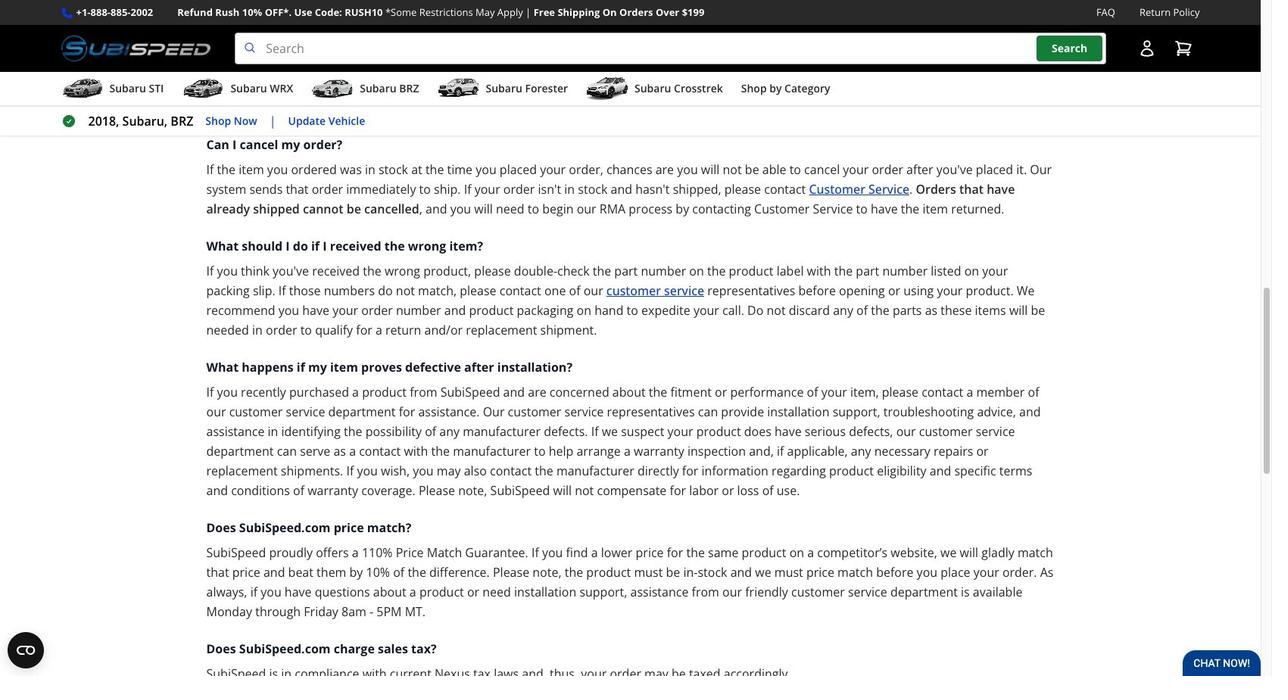 Task type: describe. For each thing, give the bounding box(es) containing it.
button image
[[1138, 39, 1156, 58]]

subispeed logo image
[[61, 33, 211, 64]]

a subaru forester thumbnail image image
[[437, 77, 480, 100]]

a subaru sti thumbnail image image
[[61, 77, 103, 100]]



Task type: vqa. For each thing, say whether or not it's contained in the screenshot.
Shop Now
no



Task type: locate. For each thing, give the bounding box(es) containing it.
a subaru crosstrek thumbnail image image
[[586, 77, 629, 100]]

a subaru brz thumbnail image image
[[312, 77, 354, 100]]

a subaru wrx thumbnail image image
[[182, 77, 224, 100]]

search input field
[[235, 33, 1106, 64]]

open widget image
[[8, 632, 44, 669]]



